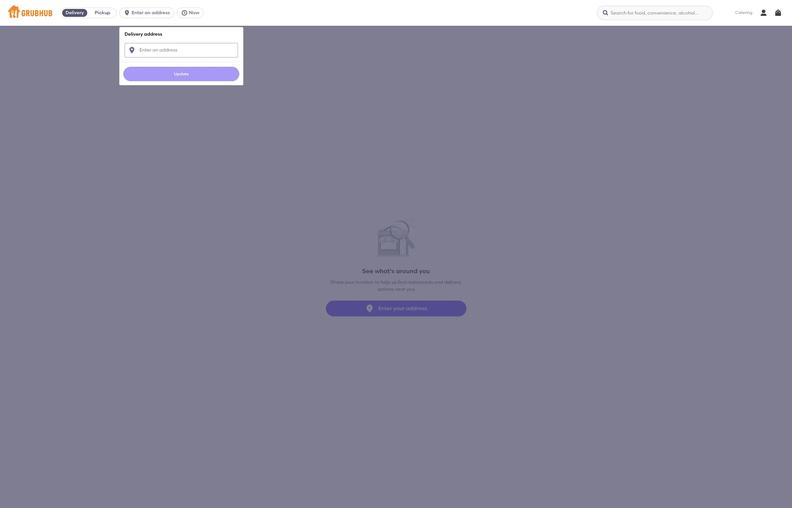 Task type: describe. For each thing, give the bounding box(es) containing it.
delivery
[[444, 280, 462, 286]]

delivery button
[[61, 8, 89, 18]]

pickup
[[95, 10, 110, 16]]

location
[[356, 280, 374, 286]]

share your location to help us find restaurants and delivery options near you
[[331, 280, 462, 292]]

and
[[434, 280, 443, 286]]

enter your address
[[379, 306, 427, 312]]

find
[[398, 280, 407, 286]]

see
[[362, 268, 374, 275]]

catering button
[[731, 5, 758, 20]]

address for enter your address
[[406, 306, 427, 312]]

1 horizontal spatial you
[[419, 268, 430, 275]]

enter for enter an address
[[132, 10, 144, 16]]

restaurants
[[408, 280, 433, 286]]

delivery address
[[125, 31, 162, 37]]

enter an address
[[132, 10, 170, 16]]

enter for enter your address
[[379, 306, 392, 312]]

svg image inside now button
[[181, 10, 188, 16]]

enter an address button
[[119, 8, 177, 18]]

your for share
[[345, 280, 355, 286]]

update
[[174, 72, 189, 76]]

enter your address button
[[326, 301, 467, 317]]

main navigation navigation
[[0, 0, 793, 509]]



Task type: locate. For each thing, give the bounding box(es) containing it.
1 vertical spatial your
[[394, 306, 405, 312]]

1 horizontal spatial your
[[394, 306, 405, 312]]

now button
[[177, 8, 206, 18]]

pickup button
[[89, 8, 116, 18]]

enter left the an
[[132, 10, 144, 16]]

your inside button
[[394, 306, 405, 312]]

0 horizontal spatial enter
[[132, 10, 144, 16]]

your for enter
[[394, 306, 405, 312]]

address down restaurants
[[406, 306, 427, 312]]

your
[[345, 280, 355, 286], [394, 306, 405, 312]]

1 horizontal spatial enter
[[379, 306, 392, 312]]

enter inside the main navigation navigation
[[132, 10, 144, 16]]

enter right position icon on the bottom of page
[[379, 306, 392, 312]]

address down the 'enter an address'
[[144, 31, 162, 37]]

0 vertical spatial you
[[419, 268, 430, 275]]

enter
[[132, 10, 144, 16], [379, 306, 392, 312]]

your inside share your location to help us find restaurants and delivery options near you
[[345, 280, 355, 286]]

you
[[419, 268, 430, 275], [407, 287, 415, 292]]

to
[[375, 280, 380, 286]]

position icon image
[[365, 304, 375, 314]]

2 vertical spatial address
[[406, 306, 427, 312]]

0 horizontal spatial you
[[407, 287, 415, 292]]

0 vertical spatial your
[[345, 280, 355, 286]]

help
[[381, 280, 391, 286]]

what's
[[375, 268, 395, 275]]

0 vertical spatial delivery
[[66, 10, 84, 16]]

0 horizontal spatial your
[[345, 280, 355, 286]]

1 horizontal spatial delivery
[[125, 31, 143, 37]]

delivery inside button
[[66, 10, 84, 16]]

options
[[378, 287, 394, 292]]

catering
[[736, 10, 753, 15]]

delivery left pickup
[[66, 10, 84, 16]]

1 vertical spatial you
[[407, 287, 415, 292]]

you up restaurants
[[419, 268, 430, 275]]

delivery down "enter an address" button
[[125, 31, 143, 37]]

us
[[392, 280, 397, 286]]

0 vertical spatial address
[[152, 10, 170, 16]]

delivery for delivery
[[66, 10, 84, 16]]

you inside share your location to help us find restaurants and delivery options near you
[[407, 287, 415, 292]]

delivery
[[66, 10, 84, 16], [125, 31, 143, 37]]

svg image
[[775, 9, 783, 17], [124, 10, 130, 16], [181, 10, 188, 16], [603, 10, 609, 16], [128, 46, 136, 54]]

see what's around you
[[362, 268, 430, 275]]

address for enter an address
[[152, 10, 170, 16]]

an
[[145, 10, 151, 16]]

near
[[395, 287, 406, 292]]

0 horizontal spatial delivery
[[66, 10, 84, 16]]

share
[[331, 280, 344, 286]]

address right the an
[[152, 10, 170, 16]]

your down near
[[394, 306, 405, 312]]

address
[[152, 10, 170, 16], [144, 31, 162, 37], [406, 306, 427, 312]]

svg image inside "enter an address" button
[[124, 10, 130, 16]]

you right near
[[407, 287, 415, 292]]

1 vertical spatial address
[[144, 31, 162, 37]]

Enter an address search field
[[125, 43, 238, 57]]

now
[[189, 10, 200, 16]]

delivery for delivery address
[[125, 31, 143, 37]]

around
[[396, 268, 418, 275]]

1 vertical spatial enter
[[379, 306, 392, 312]]

1 vertical spatial delivery
[[125, 31, 143, 37]]

update button
[[123, 67, 240, 81]]

0 vertical spatial enter
[[132, 10, 144, 16]]

your right share
[[345, 280, 355, 286]]



Task type: vqa. For each thing, say whether or not it's contained in the screenshot.
Enter an address's address
yes



